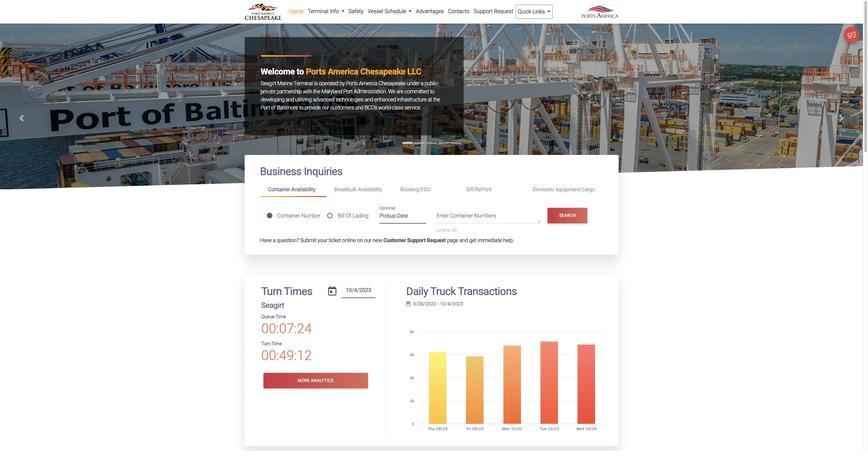 Task type: vqa. For each thing, say whether or not it's contained in the screenshot.
9/28/2023
yes



Task type: describe. For each thing, give the bounding box(es) containing it.
number
[[302, 213, 321, 219]]

0 horizontal spatial ports
[[306, 67, 326, 77]]

container for container number
[[277, 213, 300, 219]]

public-
[[425, 80, 439, 87]]

baltimore
[[277, 105, 298, 111]]

eir reprint link
[[459, 184, 525, 196]]

turn time 00:49:12
[[262, 341, 312, 364]]

inquiries
[[304, 165, 343, 178]]

to left 50
[[447, 228, 451, 233]]

queue
[[262, 314, 275, 320]]

marine
[[278, 80, 293, 87]]

domestic
[[533, 187, 555, 193]]

equipment/cargo
[[556, 187, 595, 193]]

10/4/2023
[[440, 301, 463, 307]]

ports america chesapeake image
[[0, 24, 864, 398]]

safety
[[349, 8, 364, 15]]

Optional text field
[[380, 211, 427, 224]]

container for container availability
[[268, 187, 290, 193]]

enter container numbers
[[437, 213, 497, 219]]

reprint
[[475, 187, 492, 193]]

eir
[[467, 187, 474, 193]]

schedule
[[385, 8, 407, 15]]

a inside seagirt marine terminal is operated by ports america chesapeake under a public- private partnership with the maryland port administration.                         we are committed to developing and utilizing advanced technologies and enhanced infrastructure at the port of baltimore to provide                         our customers and bcos world-class service.
[[421, 80, 424, 87]]

quick
[[518, 8, 532, 15]]

safety link
[[347, 5, 366, 18]]

0 vertical spatial america
[[328, 67, 359, 77]]

developing
[[261, 96, 285, 103]]

partnership
[[277, 88, 302, 95]]

business
[[260, 165, 302, 178]]

infrastructure
[[397, 96, 427, 103]]

and down 'partnership'
[[286, 96, 294, 103]]

with
[[303, 88, 312, 95]]

1 horizontal spatial port
[[344, 88, 353, 95]]

under
[[407, 80, 420, 87]]

bill of lading
[[338, 213, 369, 219]]

class
[[392, 105, 404, 111]]

1 horizontal spatial support
[[474, 8, 493, 15]]

container availability
[[268, 187, 316, 193]]

terminal inside seagirt marine terminal is operated by ports america chesapeake under a public- private partnership with the maryland port administration.                         we are committed to developing and utilizing advanced technologies and enhanced infrastructure at the port of baltimore to provide                         our customers and bcos world-class service.
[[294, 80, 313, 87]]

9/28/2023
[[414, 301, 437, 307]]

domestic equipment/cargo
[[533, 187, 595, 193]]

welcome
[[261, 67, 295, 77]]

transactions
[[458, 285, 517, 298]]

search
[[560, 213, 576, 218]]

1 horizontal spatial request
[[494, 8, 514, 15]]

get
[[470, 237, 477, 244]]

breakbulk availability
[[334, 187, 382, 193]]

contacts
[[448, 8, 470, 15]]

enter
[[437, 213, 449, 219]]

support request link
[[472, 5, 516, 18]]

home
[[289, 8, 304, 15]]

times
[[284, 285, 313, 298]]

administration.
[[354, 88, 387, 95]]

america inside seagirt marine terminal is operated by ports america chesapeake under a public- private partnership with the maryland port administration.                         we are committed to developing and utilizing advanced technologies and enhanced infrastructure at the port of baltimore to provide                         our customers and bcos world-class service.
[[359, 80, 378, 87]]

question?
[[277, 237, 299, 244]]

breakbulk
[[334, 187, 357, 193]]

your
[[318, 237, 328, 244]]

availability for breakbulk availability
[[358, 187, 382, 193]]

availability for container availability
[[292, 187, 316, 193]]

customer support request link
[[384, 237, 446, 244]]

00:07:24
[[262, 321, 312, 337]]

advantages link
[[414, 5, 446, 18]]

submit
[[300, 237, 317, 244]]

more analytics link
[[264, 373, 368, 389]]

have
[[260, 237, 272, 244]]

links
[[533, 8, 545, 15]]

and down administration.
[[365, 96, 373, 103]]

optional
[[380, 206, 396, 211]]

a inside 'main content'
[[273, 237, 276, 244]]

analytics
[[311, 379, 334, 384]]

contacts link
[[446, 5, 472, 18]]

time for 00:07:24
[[276, 314, 286, 320]]

numbers
[[475, 213, 497, 219]]

have a question? submit your ticket online on our new customer support request page and get immediate help.
[[260, 237, 514, 244]]

by
[[340, 80, 345, 87]]

vessel schedule
[[368, 8, 408, 15]]

committed
[[405, 88, 429, 95]]

our inside 'main content'
[[364, 237, 372, 244]]

is
[[314, 80, 318, 87]]

0 vertical spatial chesapeake
[[361, 67, 406, 77]]

1 horizontal spatial the
[[434, 96, 440, 103]]

-
[[438, 301, 439, 307]]

1 vertical spatial support
[[407, 237, 426, 244]]

booking/edo link
[[393, 184, 459, 196]]

calendar day image
[[328, 287, 337, 296]]

advantages
[[416, 8, 444, 15]]

and left bcos
[[355, 105, 364, 111]]

lading
[[353, 213, 369, 219]]

to up with
[[297, 67, 304, 77]]



Task type: locate. For each thing, give the bounding box(es) containing it.
a right have
[[273, 237, 276, 244]]

enhanced
[[375, 96, 396, 103]]

request inside 'main content'
[[427, 237, 446, 244]]

seagirt marine terminal is operated by ports america chesapeake under a public- private partnership with the maryland port administration.                         we are committed to developing and utilizing advanced technologies and enhanced infrastructure at the port of baltimore to provide                         our customers and bcos world-class service.
[[261, 80, 440, 111]]

to
[[297, 67, 304, 77], [430, 88, 435, 95], [299, 105, 304, 111], [447, 228, 451, 233]]

booking/edo
[[401, 187, 431, 193]]

turn up queue
[[262, 285, 282, 298]]

container up 50
[[451, 213, 473, 219]]

1 vertical spatial terminal
[[294, 80, 313, 87]]

0 vertical spatial time
[[276, 314, 286, 320]]

0 vertical spatial a
[[421, 80, 424, 87]]

america up by
[[328, 67, 359, 77]]

online
[[342, 237, 356, 244]]

welcome to ports america chesapeake llc
[[261, 67, 422, 77]]

time inside turn time 00:49:12
[[272, 341, 282, 347]]

to down the public-
[[430, 88, 435, 95]]

turn times
[[262, 285, 313, 298]]

quick links link
[[516, 5, 553, 19]]

turn for turn times
[[262, 285, 282, 298]]

limit
[[437, 228, 446, 233]]

0 vertical spatial the
[[314, 88, 321, 95]]

container number
[[277, 213, 321, 219]]

1 vertical spatial ports
[[346, 80, 358, 87]]

availability inside container availability link
[[292, 187, 316, 193]]

seagirt up queue
[[262, 301, 284, 310]]

1 vertical spatial request
[[427, 237, 446, 244]]

eir reprint
[[467, 187, 492, 193]]

availability inside breakbulk availability link
[[358, 187, 382, 193]]

1 turn from the top
[[262, 285, 282, 298]]

queue time 00:07:24
[[262, 314, 312, 337]]

0 vertical spatial terminal
[[308, 8, 329, 15]]

calendar week image
[[407, 302, 411, 307]]

port
[[344, 88, 353, 95], [261, 105, 270, 111]]

chesapeake inside seagirt marine terminal is operated by ports america chesapeake under a public- private partnership with the maryland port administration.                         we are committed to developing and utilizing advanced technologies and enhanced infrastructure at the port of baltimore to provide                         our customers and bcos world-class service.
[[379, 80, 406, 87]]

9/28/2023 - 10/4/2023
[[414, 301, 463, 307]]

america up administration.
[[359, 80, 378, 87]]

container left number
[[277, 213, 300, 219]]

support
[[474, 8, 493, 15], [407, 237, 426, 244]]

0 horizontal spatial request
[[427, 237, 446, 244]]

help.
[[504, 237, 514, 244]]

1 vertical spatial turn
[[262, 341, 271, 347]]

and left get
[[460, 237, 468, 244]]

of
[[346, 213, 352, 219]]

seagirt for seagirt marine terminal is operated by ports america chesapeake under a public- private partnership with the maryland port administration.                         we are committed to developing and utilizing advanced technologies and enhanced infrastructure at the port of baltimore to provide                         our customers and bcos world-class service.
[[261, 80, 276, 87]]

terminal info
[[308, 8, 341, 15]]

utilizing
[[295, 96, 312, 103]]

ports up is
[[306, 67, 326, 77]]

time inside the queue time 00:07:24
[[276, 314, 286, 320]]

1 horizontal spatial ports
[[346, 80, 358, 87]]

1 horizontal spatial america
[[359, 80, 378, 87]]

private
[[261, 88, 276, 95]]

world-
[[379, 105, 392, 111]]

customers
[[331, 105, 354, 111]]

support right customer
[[407, 237, 426, 244]]

seagirt inside seagirt marine terminal is operated by ports america chesapeake under a public- private partnership with the maryland port administration.                         we are committed to developing and utilizing advanced technologies and enhanced infrastructure at the port of baltimore to provide                         our customers and bcos world-class service.
[[261, 80, 276, 87]]

1 vertical spatial a
[[273, 237, 276, 244]]

0 vertical spatial port
[[344, 88, 353, 95]]

container down the business
[[268, 187, 290, 193]]

0 vertical spatial support
[[474, 8, 493, 15]]

to down utilizing
[[299, 105, 304, 111]]

1 vertical spatial seagirt
[[262, 301, 284, 310]]

container
[[268, 187, 290, 193], [277, 213, 300, 219], [451, 213, 473, 219]]

1 vertical spatial chesapeake
[[379, 80, 406, 87]]

vessel
[[368, 8, 384, 15]]

terminal up with
[[294, 80, 313, 87]]

port up technologies
[[344, 88, 353, 95]]

our down the advanced at the top left of the page
[[322, 105, 329, 111]]

1 vertical spatial our
[[364, 237, 372, 244]]

time
[[276, 314, 286, 320], [272, 341, 282, 347]]

support request
[[474, 8, 514, 15]]

ports inside seagirt marine terminal is operated by ports america chesapeake under a public- private partnership with the maryland port administration.                         we are committed to developing and utilizing advanced technologies and enhanced infrastructure at the port of baltimore to provide                         our customers and bcos world-class service.
[[346, 80, 358, 87]]

more analytics
[[298, 379, 334, 384]]

advanced
[[313, 96, 335, 103]]

0 vertical spatial turn
[[262, 285, 282, 298]]

2 turn from the top
[[262, 341, 271, 347]]

0 vertical spatial our
[[322, 105, 329, 111]]

ticket
[[329, 237, 341, 244]]

0 horizontal spatial support
[[407, 237, 426, 244]]

main content
[[240, 155, 624, 452]]

terminal left 'info'
[[308, 8, 329, 15]]

a
[[421, 80, 424, 87], [273, 237, 276, 244]]

ports
[[306, 67, 326, 77], [346, 80, 358, 87]]

service.
[[405, 105, 422, 111]]

time up 00:49:12
[[272, 341, 282, 347]]

0 horizontal spatial port
[[261, 105, 270, 111]]

our
[[322, 105, 329, 111], [364, 237, 372, 244]]

immediate
[[478, 237, 502, 244]]

support right contacts
[[474, 8, 493, 15]]

llc
[[408, 67, 422, 77]]

1 horizontal spatial a
[[421, 80, 424, 87]]

1 vertical spatial the
[[434, 96, 440, 103]]

0 vertical spatial seagirt
[[261, 80, 276, 87]]

domestic equipment/cargo link
[[525, 184, 604, 196]]

0 horizontal spatial our
[[322, 105, 329, 111]]

1 vertical spatial time
[[272, 341, 282, 347]]

daily
[[407, 285, 429, 298]]

operated
[[319, 80, 339, 87]]

turn for turn time 00:49:12
[[262, 341, 271, 347]]

turn up 00:49:12
[[262, 341, 271, 347]]

0 horizontal spatial a
[[273, 237, 276, 244]]

container availability link
[[260, 184, 326, 197]]

quick links
[[518, 8, 547, 15]]

0 horizontal spatial the
[[314, 88, 321, 95]]

terminal info link
[[306, 5, 347, 18]]

we
[[388, 88, 396, 95]]

a right the under
[[421, 80, 424, 87]]

on
[[357, 237, 363, 244]]

page
[[447, 237, 459, 244]]

the down is
[[314, 88, 321, 95]]

truck
[[431, 285, 456, 298]]

provide
[[305, 105, 321, 111]]

turn
[[262, 285, 282, 298], [262, 341, 271, 347]]

vessel schedule link
[[366, 5, 414, 18]]

daily truck transactions
[[407, 285, 517, 298]]

ports right by
[[346, 80, 358, 87]]

the right at at the left
[[434, 96, 440, 103]]

00:49:12
[[262, 348, 312, 364]]

availability right the breakbulk
[[358, 187, 382, 193]]

breakbulk availability link
[[326, 184, 393, 196]]

and
[[286, 96, 294, 103], [365, 96, 373, 103], [355, 105, 364, 111], [460, 237, 468, 244]]

bill
[[338, 213, 345, 219]]

0 vertical spatial ports
[[306, 67, 326, 77]]

and inside 'main content'
[[460, 237, 468, 244]]

more
[[298, 379, 310, 384]]

1 availability from the left
[[292, 187, 316, 193]]

None text field
[[342, 285, 376, 299]]

0 vertical spatial request
[[494, 8, 514, 15]]

time for 00:49:12
[[272, 341, 282, 347]]

Enter Container Numbers text field
[[437, 212, 541, 224]]

seagirt for seagirt
[[262, 301, 284, 310]]

port left of
[[261, 105, 270, 111]]

1 horizontal spatial availability
[[358, 187, 382, 193]]

request
[[494, 8, 514, 15], [427, 237, 446, 244]]

chesapeake
[[361, 67, 406, 77], [379, 80, 406, 87]]

1 vertical spatial america
[[359, 80, 378, 87]]

bcos
[[365, 105, 377, 111]]

2 availability from the left
[[358, 187, 382, 193]]

info
[[330, 8, 339, 15]]

home link
[[287, 5, 306, 18]]

of
[[271, 105, 276, 111]]

seagirt up private
[[261, 80, 276, 87]]

request down limit
[[427, 237, 446, 244]]

limit to 50
[[437, 228, 457, 233]]

1 vertical spatial port
[[261, 105, 270, 111]]

request left quick
[[494, 8, 514, 15]]

at
[[428, 96, 432, 103]]

main content containing 00:07:24
[[240, 155, 624, 452]]

our inside seagirt marine terminal is operated by ports america chesapeake under a public- private partnership with the maryland port administration.                         we are committed to developing and utilizing advanced technologies and enhanced infrastructure at the port of baltimore to provide                         our customers and bcos world-class service.
[[322, 105, 329, 111]]

1 horizontal spatial our
[[364, 237, 372, 244]]

our right on
[[364, 237, 372, 244]]

0 horizontal spatial america
[[328, 67, 359, 77]]

america
[[328, 67, 359, 77], [359, 80, 378, 87]]

availability
[[292, 187, 316, 193], [358, 187, 382, 193]]

availability down business inquiries
[[292, 187, 316, 193]]

turn inside turn time 00:49:12
[[262, 341, 271, 347]]

time right queue
[[276, 314, 286, 320]]

0 horizontal spatial availability
[[292, 187, 316, 193]]

technologies
[[336, 96, 364, 103]]



